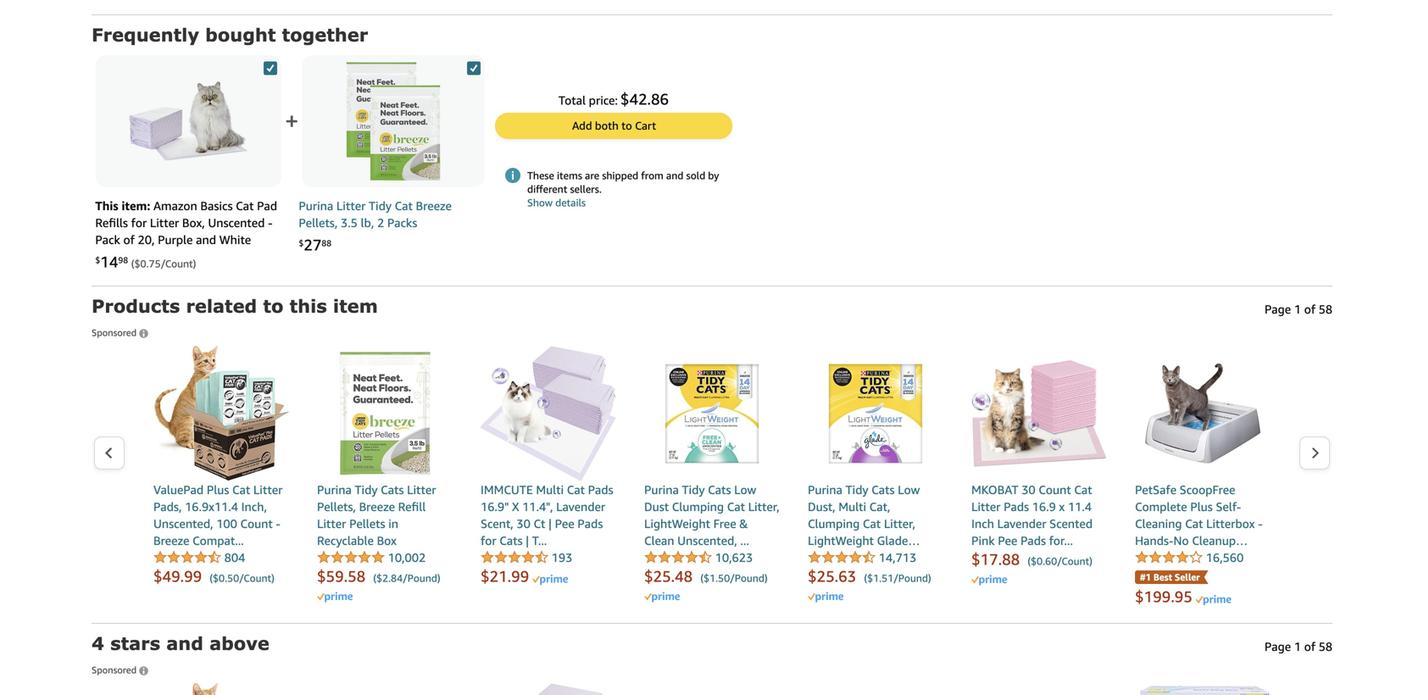 Task type: describe. For each thing, give the bounding box(es) containing it.
$25.63 ($1.51/pound)
[[808, 567, 931, 585]]

previous image
[[104, 447, 114, 460]]

- inside valuepad plus cat litter pads, 16.9x11.4 inch, unscented, 100 count - breeze compat...
[[276, 517, 281, 531]]

dust
[[644, 500, 669, 514]]

inch,
[[241, 500, 267, 514]]

immcute multi cat pads 16.9" x 11.4", lavender scent, 30 ct | pee pads for cats | t... link
[[481, 346, 616, 549]]

88
[[322, 238, 332, 248]]

seller
[[1175, 572, 1200, 583]]

price:
[[589, 93, 618, 107]]

immcute multi cat pads 16.9" x 11.4", lavender scent, 30 ct | pee pads for cats | thickened 6-layer super absorbent, odor control | cat pads for tidy cat breeze litter system | cat pee pad image inside "list"
[[481, 346, 616, 481]]

low for $25.63
[[898, 483, 920, 497]]

$ inside purina litter tidy cat breeze pellets, 3.5 lb, 2 packs $ 27 88
[[299, 238, 304, 248]]

2 immcute multi cat pads 16.9" x 11.4", lavender scent, 30 ct | pee pads for cats | thickened 6-layer super absorbent, odor control | cat pads for tidy cat breeze litter system | cat pee pad image from the top
[[481, 683, 616, 695]]

30 inside immcute multi cat pads 16.9" x 11.4", lavender scent, 30 ct | pee pads for cats | t...
[[517, 517, 530, 531]]

lavender inside the mkobat 30 count cat litter pads 16.9 x 11.4 inch lavender scented pink pee pads for...
[[997, 517, 1047, 531]]

and inside amazon basics cat pad refills for litter box, unscented - pack of 20, purple and white
[[196, 233, 216, 247]]

($1.50/pound)
[[700, 572, 768, 584]]

from
[[641, 170, 664, 181]]

purina for glade…
[[808, 483, 843, 497]]

2
[[377, 216, 384, 230]]

breeze inside valuepad plus cat litter pads, 16.9x11.4 inch, unscented, 100 count - breeze compat...
[[153, 534, 189, 548]]

in
[[388, 517, 398, 531]]

purina tidy cats litter pellets, breeze refill litter pellets in recyclable box image
[[317, 346, 453, 481]]

for inside immcute multi cat pads 16.9" x 11.4", lavender scent, 30 ct | pee pads for cats | t...
[[481, 534, 496, 548]]

amazon basics cat pad refills for litter box, unscented - pack of 20, purple and white
[[95, 199, 277, 247]]

1 vertical spatial |
[[526, 534, 529, 548]]

purina for box
[[317, 483, 352, 497]]

58 for products related to this item
[[1319, 302, 1333, 316]]

inch
[[972, 517, 994, 531]]

$ inside $ 14 98 ($0.75/count)
[[95, 255, 100, 265]]

free
[[713, 517, 736, 531]]

total
[[559, 93, 586, 107]]

$21.99
[[481, 567, 529, 585]]

#1 best seller
[[1140, 572, 1200, 583]]

bought
[[205, 24, 276, 45]]

valuepad plus cat litter pads, 16.9x11.4 inch, unscented, 100 count - breeze compat... link
[[153, 346, 289, 549]]

2 list from the top
[[125, 683, 1299, 695]]

page for 4 stars and above
[[1265, 640, 1291, 654]]

cleaning
[[1135, 517, 1182, 531]]

cat inside petsafe scoopfree complete plus self- cleaning cat litterbox - hands-no cleanup…
[[1185, 517, 1203, 531]]

refills
[[95, 216, 128, 230]]

10,623 link
[[644, 551, 753, 566]]

shipped
[[602, 170, 638, 181]]

purina for clean
[[644, 483, 679, 497]]

cats for $25.63
[[872, 483, 895, 497]]

cat inside purina litter tidy cat breeze pellets, 3.5 lb, 2 packs $ 27 88
[[395, 199, 413, 213]]

lb,
[[361, 216, 374, 230]]

purina for 27
[[299, 199, 333, 213]]

purina tidy cats low dust, multi cat, clumping cat litter, lightweight glade clean blossoms - 17 lb. box image
[[808, 346, 944, 481]]

purina tidy cats low dust clumping cat litter, lightweight free & clean unscented, ... link
[[644, 346, 780, 549]]

both
[[595, 119, 619, 132]]

cat,
[[869, 500, 890, 514]]

litter up recyclable at the left
[[317, 517, 346, 531]]

to for both
[[622, 119, 632, 132]]

stars
[[110, 632, 160, 654]]

litter up refill
[[407, 483, 436, 497]]

$25.48 ($1.50/pound)
[[644, 567, 768, 585]]

valuepad plus cat litter pads, 16.9x11.4 inch, unscented, 100 count - breeze compat...
[[153, 483, 283, 548]]

804
[[224, 551, 245, 565]]

unscented, inside the purina tidy cats low dust clumping cat litter, lightweight free & clean unscented, ...
[[677, 534, 737, 548]]

cat inside immcute multi cat pads 16.9" x 11.4", lavender scent, 30 ct | pee pads for cats | t...
[[567, 483, 585, 497]]

details
[[555, 197, 586, 209]]

white
[[219, 233, 251, 247]]

this item:
[[95, 199, 153, 213]]

pellets, inside purina litter tidy cat breeze pellets, 3.5 lb, 2 packs $ 27 88
[[299, 216, 338, 230]]

1 for 4 stars and above
[[1294, 640, 1301, 654]]

different
[[527, 183, 567, 195]]

sellers.
[[570, 183, 602, 195]]

2 valuepad plus cat litter pads, 16.9x11.4 inch, unscented, 100 count - breeze compatible refills - refill for tidy cat breeze litter system, quick-dry, super absorbent gel cat pads image from the top
[[153, 683, 289, 695]]

refill
[[398, 500, 426, 514]]

4
[[92, 632, 104, 654]]

count inside the mkobat 30 count cat litter pads 16.9 x 11.4 inch lavender scented pink pee pads for...
[[1039, 483, 1071, 497]]

pad
[[257, 199, 277, 213]]

together
[[282, 24, 368, 45]]

purina tidy cats litter pellets, breeze refill litter pellets in recyclable box
[[317, 483, 436, 548]]

litter inside valuepad plus cat litter pads, 16.9x11.4 inch, unscented, 100 count - breeze compat...
[[253, 483, 283, 497]]

amazon
[[153, 199, 197, 213]]

checkbox image
[[264, 61, 277, 75]]

show
[[527, 197, 553, 209]]

16,560
[[1206, 551, 1244, 565]]

11.4
[[1068, 500, 1092, 514]]

valuepad
[[153, 483, 204, 497]]

these
[[527, 170, 554, 181]]

immcute
[[481, 483, 533, 497]]

box,
[[182, 216, 205, 230]]

multi inside purina tidy cats low dust, multi cat, clumping cat litter, lightweight glade…
[[839, 500, 866, 514]]

16.9"
[[481, 500, 509, 514]]

98
[[118, 255, 128, 265]]

Add both to Cart submit
[[496, 114, 732, 138]]

products related to this item
[[92, 295, 378, 317]]

related
[[186, 295, 257, 317]]

x
[[1059, 500, 1065, 514]]

mkobat
[[972, 483, 1019, 497]]

11.4",
[[522, 500, 553, 514]]

next image
[[1311, 447, 1320, 460]]

petsafe
[[1135, 483, 1177, 497]]

packs
[[387, 216, 417, 230]]

14,713
[[879, 551, 917, 565]]

no
[[1174, 534, 1189, 548]]

litter inside the mkobat 30 count cat litter pads 16.9 x 11.4 inch lavender scented pink pee pads for...
[[972, 500, 1001, 514]]

16.9
[[1032, 500, 1056, 514]]

show details link
[[527, 196, 586, 209]]

hands-
[[1135, 534, 1174, 548]]

$49.99
[[153, 567, 202, 585]]

#1
[[1140, 572, 1151, 583]]

to for related
[[263, 295, 283, 317]]

58 for 4 stars and above
[[1319, 640, 1333, 654]]

+
[[285, 107, 299, 135]]

- inside petsafe scoopfree complete plus self- cleaning cat litterbox - hands-no cleanup…
[[1258, 517, 1263, 531]]

pellets, inside purina tidy cats litter pellets, breeze refill litter pellets in recyclable box
[[317, 500, 356, 514]]

basics
[[200, 199, 233, 213]]

193 link
[[481, 551, 572, 566]]

list containing $17.88
[[125, 346, 1299, 607]]

for inside amazon basics cat pad refills for litter box, unscented - pack of 20, purple and white
[[131, 216, 147, 230]]

petsafe scoopfree complete plus self- cleaning cat litterbox - hands-no cleanup… link
[[1135, 346, 1271, 549]]

$199.95 link
[[1135, 587, 1196, 606]]

($0.50/count)
[[210, 572, 275, 584]]

sponsored link for 4
[[92, 656, 148, 677]]

of inside amazon basics cat pad refills for litter box, unscented - pack of 20, purple and white
[[123, 233, 135, 247]]

plus inside petsafe scoopfree complete plus self- cleaning cat litterbox - hands-no cleanup…
[[1190, 500, 1213, 514]]

pads,
[[153, 500, 182, 514]]

products
[[92, 295, 180, 317]]

by
[[708, 170, 719, 181]]

$25.48
[[644, 567, 693, 585]]

$59.58
[[317, 567, 366, 585]]

alert image
[[505, 168, 521, 183]]

pack
[[95, 233, 120, 247]]

cat inside valuepad plus cat litter pads, 16.9x11.4 inch, unscented, 100 count - breeze compat...
[[232, 483, 250, 497]]

petsafe scoopfree complete plus self-cleaning cat litterbox - hands-no cleanup with disposable crystal tray - less tracking, better odor control - includes disposable tray image
[[1135, 346, 1271, 481]]

cats for $59.58
[[381, 483, 404, 497]]

breeze inside purina tidy cats litter pellets, breeze refill litter pellets in recyclable box
[[359, 500, 395, 514]]

lightweight inside purina tidy cats low dust, multi cat, clumping cat litter, lightweight glade…
[[808, 534, 874, 548]]

plus inside valuepad plus cat litter pads, 16.9x11.4 inch, unscented, 100 count - breeze compat...
[[207, 483, 229, 497]]

cats for $25.48
[[708, 483, 731, 497]]

petsafe scoopfree complete plus self- cleaning cat litterbox - hands-no cleanup…
[[1135, 483, 1263, 548]]

clumping inside purina tidy cats low dust, multi cat, clumping cat litter, lightweight glade…
[[808, 517, 860, 531]]

cart
[[635, 119, 656, 132]]



Task type: locate. For each thing, give the bounding box(es) containing it.
low inside purina tidy cats low dust, multi cat, clumping cat litter, lightweight glade…
[[898, 483, 920, 497]]

sponsored down 'products'
[[92, 327, 139, 338]]

pellets, up 88
[[299, 216, 338, 230]]

cat inside the mkobat 30 count cat litter pads 16.9 x 11.4 inch lavender scented pink pee pads for...
[[1074, 483, 1092, 497]]

0 horizontal spatial $
[[95, 255, 100, 265]]

litter
[[336, 199, 366, 213], [150, 216, 179, 230], [253, 483, 283, 497], [407, 483, 436, 497], [972, 500, 1001, 514], [317, 517, 346, 531]]

cats down scent,
[[500, 534, 523, 548]]

purina inside purina litter tidy cat breeze pellets, 3.5 lb, 2 packs $ 27 88
[[299, 199, 333, 213]]

0 horizontal spatial pee
[[555, 517, 574, 531]]

1 horizontal spatial for
[[481, 534, 496, 548]]

0 vertical spatial page 1 of 58
[[1265, 302, 1333, 316]]

$ down pack
[[95, 255, 100, 265]]

1 vertical spatial breeze
[[359, 500, 395, 514]]

count down inch,
[[240, 517, 273, 531]]

$17.88 ($0.60/count)
[[972, 550, 1093, 568]]

purple
[[158, 233, 193, 247]]

these items are shipped from and sold by different sellers.
[[527, 170, 719, 195]]

1 horizontal spatial |
[[548, 517, 552, 531]]

0 horizontal spatial for
[[131, 216, 147, 230]]

1 page from the top
[[1265, 302, 1291, 316]]

litter, up glade… at the right bottom of page
[[884, 517, 916, 531]]

0 vertical spatial of
[[123, 233, 135, 247]]

1 vertical spatial for
[[481, 534, 496, 548]]

1 horizontal spatial low
[[898, 483, 920, 497]]

sponsored
[[92, 327, 139, 338], [92, 665, 139, 676]]

amazon basics cat pad refills for litter box, unscented - pack of 20, purple and white image
[[129, 62, 248, 181]]

item:
[[121, 199, 150, 213]]

and inside these items are shipped from and sold by different sellers.
[[666, 170, 684, 181]]

lightweight inside the purina tidy cats low dust clumping cat litter, lightweight free & clean unscented, ...
[[644, 517, 710, 531]]

cleanup…
[[1192, 534, 1248, 548]]

cat
[[236, 199, 254, 213], [395, 199, 413, 213], [232, 483, 250, 497], [567, 483, 585, 497], [1074, 483, 1092, 497], [727, 500, 745, 514], [863, 517, 881, 531], [1185, 517, 1203, 531]]

0 vertical spatial plus
[[207, 483, 229, 497]]

1 horizontal spatial unscented,
[[677, 534, 737, 548]]

$49.99 ($0.50/count)
[[153, 567, 275, 585]]

scented
[[1050, 517, 1093, 531]]

2 low from the left
[[898, 483, 920, 497]]

$ 14 98 ($0.75/count)
[[95, 253, 196, 271]]

0 vertical spatial sponsored
[[92, 327, 139, 338]]

1 vertical spatial list
[[125, 683, 1299, 695]]

glade…
[[877, 534, 920, 548]]

1 vertical spatial clumping
[[808, 517, 860, 531]]

0 horizontal spatial clumping
[[672, 500, 724, 514]]

0 horizontal spatial lavender
[[556, 500, 605, 514]]

tidy for $25.48
[[682, 483, 705, 497]]

0 vertical spatial and
[[666, 170, 684, 181]]

cat inside purina tidy cats low dust, multi cat, clumping cat litter, lightweight glade…
[[863, 517, 881, 531]]

purina inside purina tidy cats low dust, multi cat, clumping cat litter, lightweight glade…
[[808, 483, 843, 497]]

($0.60/count)
[[1028, 555, 1093, 567]]

cats up refill
[[381, 483, 404, 497]]

0 vertical spatial 30
[[1022, 483, 1036, 497]]

1 horizontal spatial pee
[[998, 534, 1018, 548]]

purina up 88
[[299, 199, 333, 213]]

- right 100
[[276, 517, 281, 531]]

0 horizontal spatial lightweight
[[644, 517, 710, 531]]

checkbox image
[[467, 61, 481, 75]]

30 left ct
[[517, 517, 530, 531]]

sponsored for 4
[[92, 665, 139, 676]]

sponsored link down stars in the bottom of the page
[[92, 656, 148, 677]]

this
[[95, 199, 118, 213]]

low inside the purina tidy cats low dust clumping cat litter, lightweight free & clean unscented, ...
[[734, 483, 756, 497]]

litter inside purina litter tidy cat breeze pellets, 3.5 lb, 2 packs $ 27 88
[[336, 199, 366, 213]]

1 vertical spatial and
[[196, 233, 216, 247]]

tidy inside purina tidy cats low dust, multi cat, clumping cat litter, lightweight glade…
[[846, 483, 869, 497]]

frequently
[[92, 24, 199, 45]]

breeze up pellets
[[359, 500, 395, 514]]

clumping inside the purina tidy cats low dust clumping cat litter, lightweight free & clean unscented, ...
[[672, 500, 724, 514]]

1 horizontal spatial -
[[276, 517, 281, 531]]

unscented, inside valuepad plus cat litter pads, 16.9x11.4 inch, unscented, 100 count - breeze compat...
[[153, 517, 213, 531]]

low up glade… at the right bottom of page
[[898, 483, 920, 497]]

to left cart
[[622, 119, 632, 132]]

2 sponsored link from the top
[[92, 656, 148, 677]]

2 vertical spatial and
[[166, 632, 203, 654]]

and right stars in the bottom of the page
[[166, 632, 203, 654]]

0 horizontal spatial breeze
[[153, 534, 189, 548]]

count
[[1039, 483, 1071, 497], [240, 517, 273, 531]]

1 horizontal spatial 30
[[1022, 483, 1036, 497]]

0 horizontal spatial count
[[240, 517, 273, 531]]

ct
[[534, 517, 545, 531]]

litter up inch on the bottom right of the page
[[972, 500, 1001, 514]]

lightweight
[[644, 517, 710, 531], [808, 534, 874, 548]]

litter up purple
[[150, 216, 179, 230]]

plus up '16.9x11.4'
[[207, 483, 229, 497]]

100
[[216, 517, 237, 531]]

0 horizontal spatial to
[[263, 295, 283, 317]]

and down box,
[[196, 233, 216, 247]]

breeze up the 'packs'
[[416, 199, 452, 213]]

breeze up 804 link
[[153, 534, 189, 548]]

1 horizontal spatial lightweight
[[808, 534, 874, 548]]

$59.58 ($2.84/pound)
[[317, 567, 440, 585]]

purina inside purina tidy cats litter pellets, breeze refill litter pellets in recyclable box
[[317, 483, 352, 497]]

0 vertical spatial immcute multi cat pads 16.9" x 11.4", lavender scent, 30 ct | pee pads for cats | thickened 6-layer super absorbent, odor control | cat pads for tidy cat breeze litter system | cat pee pad image
[[481, 346, 616, 481]]

1 immcute multi cat pads 16.9" x 11.4", lavender scent, 30 ct | pee pads for cats | thickened 6-layer super absorbent, odor control | cat pads for tidy cat breeze litter system | cat pee pad image from the top
[[481, 346, 616, 481]]

purina
[[299, 199, 333, 213], [317, 483, 352, 497], [644, 483, 679, 497], [808, 483, 843, 497]]

litter, inside the purina tidy cats low dust clumping cat litter, lightweight free & clean unscented, ...
[[748, 500, 780, 514]]

lavender right 11.4",
[[556, 500, 605, 514]]

to left this
[[263, 295, 283, 317]]

list
[[125, 346, 1299, 607], [125, 683, 1299, 695]]

item
[[333, 295, 378, 317]]

frequently bought together
[[92, 24, 368, 45]]

30 up the 16.9
[[1022, 483, 1036, 497]]

804 link
[[153, 551, 245, 566]]

purina litter tidy cat breeze pellets, 3.5 lb, 2 packs $ 27 88
[[299, 199, 452, 254]]

$25.63
[[808, 567, 856, 585]]

2 vertical spatial of
[[1304, 640, 1316, 654]]

page 1 of 58 for 4 stars and above
[[1265, 640, 1333, 654]]

cats
[[381, 483, 404, 497], [708, 483, 731, 497], [872, 483, 895, 497], [500, 534, 523, 548]]

1 horizontal spatial $
[[299, 238, 304, 248]]

page for products related to this item
[[1265, 302, 1291, 316]]

1 horizontal spatial clumping
[[808, 517, 860, 531]]

pee inside immcute multi cat pads 16.9" x 11.4", lavender scent, 30 ct | pee pads for cats | t...
[[555, 517, 574, 531]]

and left sold
[[666, 170, 684, 181]]

0 horizontal spatial -
[[268, 216, 273, 230]]

total price: $42.86
[[559, 90, 669, 108]]

mkobat 30 count cat litter pads 16.9 x 11.4 inch lavender scented pink pee pads for cats super absorbent leak-proof cat pad refills for tidy cats breeze litter system (30 count) image
[[972, 346, 1107, 481]]

1 horizontal spatial litter,
[[884, 517, 916, 531]]

cat litter pads superior absorbent 25 count scent generic refill compatible with tidy cat breeze litter system 16.9x11.4 inch enhanced odor control image
[[1135, 683, 1271, 695]]

immcute multi cat pads 16.9" x 11.4", lavender scent, 30 ct | pee pads for cats | thickened 6-layer super absorbent, odor control | cat pads for tidy cat breeze litter system | cat pee pad image
[[481, 346, 616, 481], [481, 683, 616, 695]]

for down item:
[[131, 216, 147, 230]]

10,002 link
[[317, 551, 426, 566]]

lavender down the 16.9
[[997, 517, 1047, 531]]

purina up pellets
[[317, 483, 352, 497]]

recyclable
[[317, 534, 374, 548]]

litter, up ...
[[748, 500, 780, 514]]

multi left cat, on the bottom
[[839, 500, 866, 514]]

$ left 88
[[299, 238, 304, 248]]

1 horizontal spatial lavender
[[997, 517, 1047, 531]]

2 page from the top
[[1265, 640, 1291, 654]]

lavender inside immcute multi cat pads 16.9" x 11.4", lavender scent, 30 ct | pee pads for cats | t...
[[556, 500, 605, 514]]

pads
[[588, 483, 613, 497], [1004, 500, 1029, 514], [578, 517, 603, 531], [1021, 534, 1046, 548]]

1 vertical spatial unscented,
[[677, 534, 737, 548]]

pellets, up recyclable at the left
[[317, 500, 356, 514]]

0 vertical spatial lightweight
[[644, 517, 710, 531]]

1 low from the left
[[734, 483, 756, 497]]

multi inside immcute multi cat pads 16.9" x 11.4", lavender scent, 30 ct | pee pads for cats | t...
[[536, 483, 564, 497]]

above
[[209, 632, 269, 654]]

show details
[[527, 197, 586, 209]]

compat...
[[192, 534, 244, 548]]

0 horizontal spatial 30
[[517, 517, 530, 531]]

1 horizontal spatial count
[[1039, 483, 1071, 497]]

multi up 11.4",
[[536, 483, 564, 497]]

2 vertical spatial breeze
[[153, 534, 189, 548]]

0 vertical spatial sponsored link
[[92, 319, 148, 340]]

immcute multi cat pads 16.9" x 11.4", lavender scent, 30 ct | pee pads for cats | t...
[[481, 483, 613, 548]]

- right litterbox
[[1258, 517, 1263, 531]]

mkobat 30 count cat litter pads 16.9 x 11.4 inch lavender scented pink pee pads for... link
[[972, 346, 1107, 549]]

purina tidy cats low dust, multi cat, clumping cat litter, lightweight glade…
[[808, 483, 920, 548]]

purina tidy cats litter pellets, breeze refill litter pellets in recyclable box link
[[317, 346, 453, 549]]

0 vertical spatial $
[[299, 238, 304, 248]]

($0.75/count)
[[131, 258, 196, 270]]

1 vertical spatial immcute multi cat pads 16.9" x 11.4", lavender scent, 30 ct | pee pads for cats | thickened 6-layer super absorbent, odor control | cat pads for tidy cat breeze litter system | cat pee pad image
[[481, 683, 616, 695]]

of for products related to this item
[[1304, 302, 1316, 316]]

1 1 from the top
[[1294, 302, 1301, 316]]

litter up 3.5
[[336, 199, 366, 213]]

2 sponsored from the top
[[92, 665, 139, 676]]

2 1 from the top
[[1294, 640, 1301, 654]]

0 vertical spatial litter,
[[748, 500, 780, 514]]

1 for products related to this item
[[1294, 302, 1301, 316]]

0 vertical spatial to
[[622, 119, 632, 132]]

1 sponsored from the top
[[92, 327, 139, 338]]

0 vertical spatial pee
[[555, 517, 574, 531]]

1 vertical spatial 58
[[1319, 640, 1333, 654]]

are
[[585, 170, 599, 181]]

1 vertical spatial page
[[1265, 640, 1291, 654]]

for down scent,
[[481, 534, 496, 548]]

tidy inside purina litter tidy cat breeze pellets, 3.5 lb, 2 packs $ 27 88
[[369, 199, 392, 213]]

clumping
[[672, 500, 724, 514], [808, 517, 860, 531]]

pee up $17.88
[[998, 534, 1018, 548]]

low up the &
[[734, 483, 756, 497]]

0 horizontal spatial low
[[734, 483, 756, 497]]

litter, inside purina tidy cats low dust, multi cat, clumping cat litter, lightweight glade…
[[884, 517, 916, 531]]

sponsored for products
[[92, 327, 139, 338]]

valuepad plus cat litter pads, 16.9x11.4 inch, unscented, 100 count - breeze compatible refills - refill for tidy cat breeze litter system, quick-dry, super absorbent gel cat pads image
[[153, 346, 289, 481], [153, 683, 289, 695]]

0 vertical spatial count
[[1039, 483, 1071, 497]]

0 vertical spatial lavender
[[556, 500, 605, 514]]

clumping up free on the bottom of page
[[672, 500, 724, 514]]

unscented, up 10,623 link
[[677, 534, 737, 548]]

2 horizontal spatial -
[[1258, 517, 1263, 531]]

1 vertical spatial 1
[[1294, 640, 1301, 654]]

cats up cat, on the bottom
[[872, 483, 895, 497]]

sponsored down the 4 at left
[[92, 665, 139, 676]]

...
[[740, 534, 749, 548]]

0 vertical spatial 1
[[1294, 302, 1301, 316]]

0 vertical spatial for
[[131, 216, 147, 230]]

1 58 from the top
[[1319, 302, 1333, 316]]

tidy for $59.58
[[355, 483, 378, 497]]

sponsored link for products
[[92, 319, 148, 340]]

and
[[666, 170, 684, 181], [196, 233, 216, 247], [166, 632, 203, 654]]

cats inside the purina tidy cats low dust clumping cat litter, lightweight free & clean unscented, ...
[[708, 483, 731, 497]]

page 1 of 58 for products related to this item
[[1265, 302, 1333, 316]]

1 horizontal spatial plus
[[1190, 500, 1213, 514]]

1 horizontal spatial to
[[622, 119, 632, 132]]

purina tidy cats low dust clumping cat litter, lightweight free & clean unscented, multi cat litter - 17 lb. box image
[[644, 346, 780, 481]]

1 vertical spatial page 1 of 58
[[1265, 640, 1333, 654]]

cat inside amazon basics cat pad refills for litter box, unscented - pack of 20, purple and white
[[236, 199, 254, 213]]

1 vertical spatial of
[[1304, 302, 1316, 316]]

- down pad
[[268, 216, 273, 230]]

complete
[[1135, 500, 1187, 514]]

tidy for $25.63
[[846, 483, 869, 497]]

litter inside amazon basics cat pad refills for litter box, unscented - pack of 20, purple and white
[[150, 216, 179, 230]]

cats inside purina tidy cats low dust, multi cat, clumping cat litter, lightweight glade…
[[872, 483, 895, 497]]

of
[[123, 233, 135, 247], [1304, 302, 1316, 316], [1304, 640, 1316, 654]]

1 vertical spatial count
[[240, 517, 273, 531]]

clumping down dust, at the bottom right of page
[[808, 517, 860, 531]]

purina up dust
[[644, 483, 679, 497]]

0 vertical spatial breeze
[[416, 199, 452, 213]]

tidy inside purina tidy cats litter pellets, breeze refill litter pellets in recyclable box
[[355, 483, 378, 497]]

1 vertical spatial multi
[[839, 500, 866, 514]]

($2.84/pound)
[[373, 572, 440, 584]]

pellets
[[349, 517, 385, 531]]

scoopfree
[[1180, 483, 1236, 497]]

&
[[739, 517, 748, 531]]

0 vertical spatial 58
[[1319, 302, 1333, 316]]

30 inside the mkobat 30 count cat litter pads 16.9 x 11.4 inch lavender scented pink pee pads for...
[[1022, 483, 1036, 497]]

litterbox
[[1206, 517, 1255, 531]]

0 horizontal spatial litter,
[[748, 500, 780, 514]]

| right ct
[[548, 517, 552, 531]]

to
[[622, 119, 632, 132], [263, 295, 283, 317]]

1 list from the top
[[125, 346, 1299, 607]]

cats inside immcute multi cat pads 16.9" x 11.4", lavender scent, 30 ct | pee pads for cats | t...
[[500, 534, 523, 548]]

1 vertical spatial valuepad plus cat litter pads, 16.9x11.4 inch, unscented, 100 count - breeze compatible refills - refill for tidy cat breeze litter system, quick-dry, super absorbent gel cat pads image
[[153, 683, 289, 695]]

count up "x"
[[1039, 483, 1071, 497]]

1 vertical spatial plus
[[1190, 500, 1213, 514]]

litter up inch,
[[253, 483, 283, 497]]

0 vertical spatial |
[[548, 517, 552, 531]]

low for $25.48
[[734, 483, 756, 497]]

lightweight up 14,713 link
[[808, 534, 874, 548]]

page
[[1265, 302, 1291, 316], [1265, 640, 1291, 654]]

1 valuepad plus cat litter pads, 16.9x11.4 inch, unscented, 100 count - breeze compatible refills - refill for tidy cat breeze litter system, quick-dry, super absorbent gel cat pads image from the top
[[153, 346, 289, 481]]

1 vertical spatial sponsored link
[[92, 656, 148, 677]]

lightweight up clean
[[644, 517, 710, 531]]

self-
[[1216, 500, 1241, 514]]

0 horizontal spatial |
[[526, 534, 529, 548]]

1 vertical spatial pellets,
[[317, 500, 356, 514]]

pee inside the mkobat 30 count cat litter pads 16.9 x 11.4 inch lavender scented pink pee pads for...
[[998, 534, 1018, 548]]

purina litter tidy cat breeze pellets, 3.5 lb, 2 packs image
[[334, 62, 453, 181]]

0 vertical spatial unscented,
[[153, 517, 213, 531]]

add
[[572, 119, 592, 132]]

10,002
[[388, 551, 426, 565]]

1 sponsored link from the top
[[92, 319, 148, 340]]

1 vertical spatial 30
[[517, 517, 530, 531]]

0 horizontal spatial multi
[[536, 483, 564, 497]]

add both to cart
[[572, 119, 656, 132]]

1 vertical spatial lavender
[[997, 517, 1047, 531]]

0 vertical spatial pellets,
[[299, 216, 338, 230]]

purina up dust, at the bottom right of page
[[808, 483, 843, 497]]

0 vertical spatial clumping
[[672, 500, 724, 514]]

pee right ct
[[555, 517, 574, 531]]

2 horizontal spatial breeze
[[416, 199, 452, 213]]

0 vertical spatial page
[[1265, 302, 1291, 316]]

plus down scoopfree
[[1190, 500, 1213, 514]]

- inside amazon basics cat pad refills for litter box, unscented - pack of 20, purple and white
[[268, 216, 273, 230]]

1 page 1 of 58 from the top
[[1265, 302, 1333, 316]]

count inside valuepad plus cat litter pads, 16.9x11.4 inch, unscented, 100 count - breeze compat...
[[240, 517, 273, 531]]

1 vertical spatial to
[[263, 295, 283, 317]]

0 vertical spatial valuepad plus cat litter pads, 16.9x11.4 inch, unscented, 100 count - breeze compatible refills - refill for tidy cat breeze litter system, quick-dry, super absorbent gel cat pads image
[[153, 346, 289, 481]]

cats up free on the bottom of page
[[708, 483, 731, 497]]

cat inside the purina tidy cats low dust clumping cat litter, lightweight free & clean unscented, ...
[[727, 500, 745, 514]]

0 vertical spatial list
[[125, 346, 1299, 607]]

scent,
[[481, 517, 513, 531]]

tidy inside the purina tidy cats low dust clumping cat litter, lightweight free & clean unscented, ...
[[682, 483, 705, 497]]

1 vertical spatial pee
[[998, 534, 1018, 548]]

cats inside purina tidy cats litter pellets, breeze refill litter pellets in recyclable box
[[381, 483, 404, 497]]

plus
[[207, 483, 229, 497], [1190, 500, 1213, 514]]

1 vertical spatial litter,
[[884, 517, 916, 531]]

14
[[100, 253, 118, 271]]

purina litter tidy cat breeze pellets, 3.5 lb, 2 packs link
[[299, 197, 485, 231]]

breeze inside purina litter tidy cat breeze pellets, 3.5 lb, 2 packs $ 27 88
[[416, 199, 452, 213]]

0 vertical spatial multi
[[536, 483, 564, 497]]

0 horizontal spatial unscented,
[[153, 517, 213, 531]]

this
[[290, 295, 327, 317]]

tidy
[[369, 199, 392, 213], [355, 483, 378, 497], [682, 483, 705, 497], [846, 483, 869, 497]]

| left t...
[[526, 534, 529, 548]]

sponsored link down 'products'
[[92, 319, 148, 340]]

1 vertical spatial $
[[95, 255, 100, 265]]

mkobat 30 count cat litter pads 16.9 x 11.4 inch lavender scented pink pee pads for...
[[972, 483, 1093, 548]]

2 58 from the top
[[1319, 640, 1333, 654]]

1 horizontal spatial breeze
[[359, 500, 395, 514]]

1 vertical spatial lightweight
[[808, 534, 874, 548]]

2 page 1 of 58 from the top
[[1265, 640, 1333, 654]]

for...
[[1049, 534, 1073, 548]]

14,713 link
[[808, 551, 917, 566]]

unscented, down pads, at the bottom left of the page
[[153, 517, 213, 531]]

purina inside the purina tidy cats low dust clumping cat litter, lightweight free & clean unscented, ...
[[644, 483, 679, 497]]

1 vertical spatial sponsored
[[92, 665, 139, 676]]

1
[[1294, 302, 1301, 316], [1294, 640, 1301, 654]]

of for 4 stars and above
[[1304, 640, 1316, 654]]

1 horizontal spatial multi
[[839, 500, 866, 514]]

0 horizontal spatial plus
[[207, 483, 229, 497]]



Task type: vqa. For each thing, say whether or not it's contained in the screenshot.


